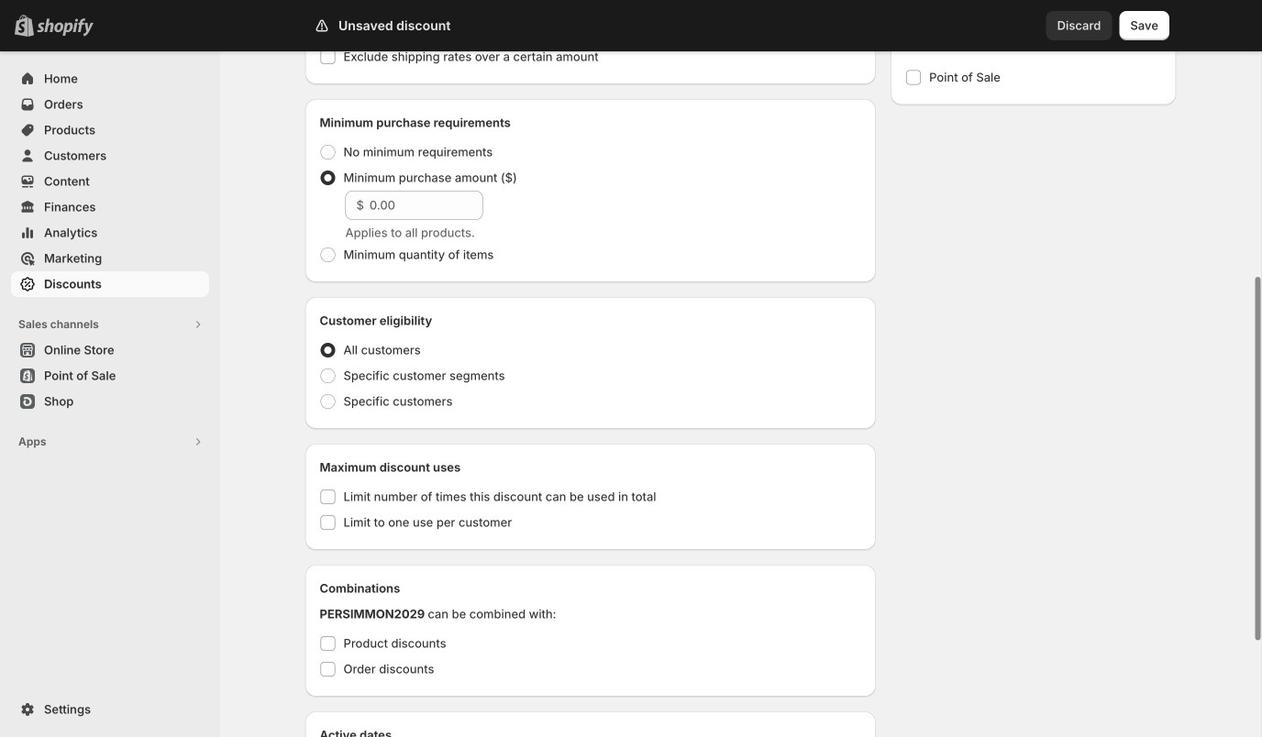 Task type: describe. For each thing, give the bounding box(es) containing it.
shopify image
[[37, 18, 94, 36]]



Task type: vqa. For each thing, say whether or not it's contained in the screenshot.
gift cards link
no



Task type: locate. For each thing, give the bounding box(es) containing it.
0.00 text field
[[370, 191, 483, 220]]



